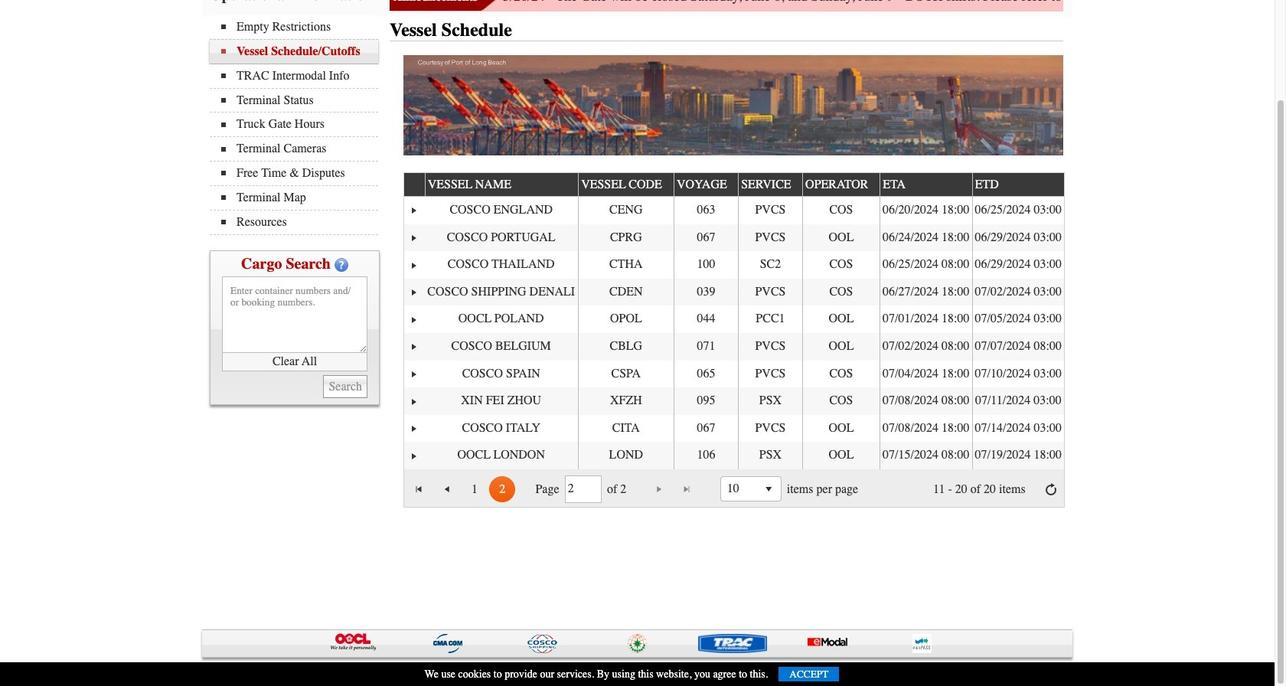 Task type: vqa. For each thing, say whether or not it's contained in the screenshot.
Operations inside DAVID WANG option
no



Task type: describe. For each thing, give the bounding box(es) containing it.
go to the first page image
[[413, 483, 425, 495]]

column header inside row
[[404, 173, 425, 197]]

11 row from the top
[[404, 442, 1064, 469]]

4 row from the top
[[404, 251, 1064, 279]]

7 row from the top
[[404, 333, 1064, 360]]

5 row from the top
[[404, 279, 1064, 306]]

1 row from the top
[[404, 171, 1065, 197]]

go to the previous page image
[[441, 483, 453, 495]]

10 row from the top
[[404, 415, 1064, 442]]

8 row from the top
[[404, 360, 1064, 388]]



Task type: locate. For each thing, give the bounding box(es) containing it.
tree grid
[[404, 171, 1065, 469]]

Enter container numbers and/ or booking numbers.  text field
[[222, 276, 368, 353]]

9 row from the top
[[404, 388, 1064, 415]]

menu bar
[[210, 15, 386, 235]]

row group
[[404, 197, 1064, 469]]

row
[[404, 171, 1065, 197], [404, 197, 1064, 224], [404, 224, 1064, 251], [404, 251, 1064, 279], [404, 279, 1064, 306], [404, 306, 1064, 333], [404, 333, 1064, 360], [404, 360, 1064, 388], [404, 388, 1064, 415], [404, 415, 1064, 442], [404, 442, 1064, 469]]

Page 2 field
[[568, 478, 599, 500]]

cell
[[404, 197, 425, 224], [425, 197, 578, 224], [578, 197, 674, 224], [674, 197, 738, 224], [738, 197, 802, 224], [802, 197, 880, 224], [880, 197, 972, 224], [972, 197, 1064, 224], [404, 224, 425, 251], [425, 224, 578, 251], [578, 224, 674, 251], [674, 224, 738, 251], [738, 224, 802, 251], [802, 224, 880, 251], [880, 224, 972, 251], [972, 224, 1064, 251], [404, 251, 425, 279], [425, 251, 578, 279], [578, 251, 674, 279], [674, 251, 738, 279], [738, 251, 802, 279], [802, 251, 880, 279], [880, 251, 972, 279], [972, 251, 1064, 279], [404, 279, 425, 306], [425, 279, 578, 306], [578, 279, 674, 306], [674, 279, 738, 306], [738, 279, 802, 306], [802, 279, 880, 306], [880, 279, 972, 306], [972, 279, 1064, 306], [404, 306, 425, 333], [425, 306, 578, 333], [578, 306, 674, 333], [674, 306, 738, 333], [738, 306, 802, 333], [802, 306, 880, 333], [880, 306, 972, 333], [972, 306, 1064, 333], [404, 333, 425, 360], [425, 333, 578, 360], [578, 333, 674, 360], [674, 333, 738, 360], [738, 333, 802, 360], [802, 333, 880, 360], [880, 333, 972, 360], [972, 333, 1064, 360], [404, 360, 425, 388], [425, 360, 578, 388], [578, 360, 674, 388], [674, 360, 738, 388], [738, 360, 802, 388], [802, 360, 880, 388], [880, 360, 972, 388], [972, 360, 1064, 388], [404, 388, 425, 415], [425, 388, 578, 415], [578, 388, 674, 415], [674, 388, 738, 415], [738, 388, 802, 415], [802, 388, 880, 415], [880, 388, 972, 415], [972, 388, 1064, 415], [404, 415, 425, 442], [425, 415, 578, 442], [578, 415, 674, 442], [674, 415, 738, 442], [738, 415, 802, 442], [802, 415, 880, 442], [880, 415, 972, 442], [972, 415, 1064, 442], [404, 442, 425, 469], [425, 442, 578, 469], [578, 442, 674, 469], [674, 442, 738, 469], [738, 442, 802, 469], [802, 442, 880, 469], [880, 442, 972, 469], [972, 442, 1064, 469]]

6 row from the top
[[404, 306, 1064, 333]]

2 row from the top
[[404, 197, 1064, 224]]

refresh image
[[1045, 483, 1057, 495]]

None submit
[[323, 375, 368, 398]]

page navigation, page 2 of 2 application
[[404, 469, 1064, 507]]

3 row from the top
[[404, 224, 1064, 251]]

column header
[[404, 173, 425, 197]]



